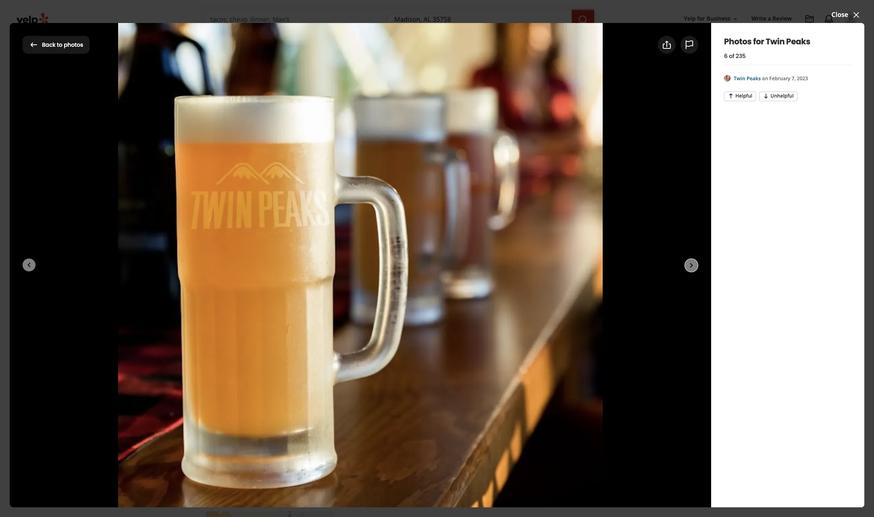 Task type: locate. For each thing, give the bounding box(es) containing it.
directions inside get directions 5901 university dr huntsville, al 35806
[[541, 355, 574, 364]]

2 right nj.
[[458, 371, 461, 379]]

search image
[[579, 15, 588, 24]]

1 horizontal spatial directions
[[585, 275, 617, 284]]

review up steven l. image
[[207, 350, 235, 361]]

yelp
[[685, 15, 696, 22]]

auto services link
[[322, 29, 381, 52]]

add for add photos
[[672, 40, 685, 49]]

1 get directions link from the top
[[528, 270, 661, 288]]

1 horizontal spatial am
[[279, 199, 289, 208]]

menu left (6)
[[200, 67, 218, 76]]

drink
[[112, 67, 129, 76]]

review inside user actions element
[[773, 15, 793, 22]]

0 horizontal spatial suggest an edit
[[446, 492, 495, 500]]

menu left made
[[598, 248, 617, 257]]

0 horizontal spatial an
[[473, 492, 481, 500]]

2023
[[798, 75, 809, 82]]

2 , from the left
[[360, 186, 362, 195]]

see
[[597, 194, 609, 204], [331, 200, 339, 207]]

photos down the "yelp"
[[686, 40, 709, 49]]

235 for of
[[736, 52, 746, 60]]

salmon
[[275, 400, 295, 408]]

menu up 16 external link v2 image
[[207, 285, 229, 296]]

write a review
[[752, 15, 793, 22]]

1 vertical spatial an
[[473, 492, 481, 500]]

1 vertical spatial get directions link
[[528, 355, 574, 364]]

1 horizontal spatial get
[[572, 275, 583, 284]]

1 24 chevron down v2 image from the left
[[243, 35, 252, 45]]

" left ordered
[[237, 400, 239, 408]]

0 vertical spatial review
[[773, 15, 793, 22]]

0 horizontal spatial suggest
[[446, 492, 471, 500]]

0 vertical spatial add
[[672, 40, 685, 49]]

24 chevron down v2 image inside restaurants link
[[243, 35, 252, 45]]

an inside 'button'
[[603, 401, 611, 410]]

1 vertical spatial suggest an edit
[[446, 492, 495, 500]]

i right "(yes"
[[409, 400, 411, 408]]

" in 2 reviews
[[275, 408, 311, 416]]

services left 24 chevron down v2 icon
[[283, 36, 304, 43]]

that
[[322, 371, 333, 379]]

next photo image
[[687, 261, 697, 270]]

home services link
[[259, 29, 322, 52]]

2 24 chevron down v2 image from the left
[[365, 35, 375, 45]]

235 right all
[[620, 194, 631, 204]]

1 vertical spatial "
[[275, 408, 277, 416]]

1 horizontal spatial suggest an edit
[[577, 401, 625, 410]]

24 pencil v2 image
[[564, 400, 574, 410], [498, 491, 508, 501]]

0 horizontal spatial photos
[[23, 37, 62, 52]]

0 horizontal spatial am
[[245, 199, 255, 208]]

235 right of
[[736, 52, 746, 60]]

american right '(new)'
[[364, 186, 395, 195]]

0 vertical spatial and
[[364, 371, 374, 379]]

menu inside try our scratch menu made for mvps!
[[598, 248, 617, 257]]

2 horizontal spatial menu
[[598, 248, 617, 257]]

24 chevron down v2 image inside auto services link
[[365, 35, 375, 45]]

24 chevron down v2 image
[[243, 35, 252, 45], [365, 35, 375, 45], [403, 35, 413, 45]]

great
[[296, 429, 310, 437]]

0 vertical spatial "
[[237, 371, 239, 379]]

2 vertical spatial reviews
[[237, 437, 258, 445]]

arion m. image
[[207, 400, 231, 424]]

twin up helpful button
[[734, 75, 746, 82]]

twin peaks link
[[734, 75, 763, 82]]

2 down salmon
[[285, 408, 288, 416]]

photo of twin peaks - huntsville, al, us. image
[[0, 53, 133, 225], [133, 53, 305, 225], [305, 53, 482, 225], [482, 53, 653, 225], [653, 53, 825, 225]]

1 horizontal spatial see
[[597, 194, 609, 204]]

and left fries
[[372, 400, 382, 408]]

see hours link
[[327, 199, 358, 209]]

review
[[773, 15, 793, 22], [207, 350, 235, 361]]

0 vertical spatial get directions link
[[528, 270, 661, 288]]

photos right to
[[64, 41, 83, 49]]

24 pencil v2 image inside location & hours element
[[498, 491, 508, 501]]

0 vertical spatial 235
[[736, 52, 746, 60]]

24 chevron down v2 image right auto services
[[365, 35, 375, 45]]

" she provided us with great service, drinks, appetizers, and food came in a timely manner . "
[[237, 429, 479, 437]]

16 nothelpful v2 image
[[764, 93, 770, 99]]

haley button
[[347, 371, 363, 379]]

2.9 star rating image
[[207, 166, 278, 179]]

peaks left the on
[[747, 75, 762, 82]]

a left 'review'
[[244, 245, 248, 254]]

24 chevron down v2 image inside more link
[[403, 35, 413, 45]]

2 am from the left
[[279, 199, 289, 208]]

(256)
[[528, 332, 543, 341]]

services for home services
[[283, 36, 304, 43]]

auto
[[328, 36, 341, 43]]

reviews right nj.
[[463, 371, 484, 379]]

1 i from the left
[[239, 400, 241, 408]]

yelp for business button
[[681, 11, 742, 26]]

add photo link
[[280, 241, 341, 259]]

review
[[250, 245, 271, 254]]

and
[[364, 371, 374, 379], [372, 400, 382, 408], [382, 429, 392, 437]]

0 vertical spatial "
[[448, 371, 450, 379]]

i left ordered
[[239, 400, 241, 408]]

5901
[[528, 364, 542, 373]]

517-
[[545, 332, 558, 341]]

for
[[698, 15, 706, 22], [754, 36, 765, 47], [64, 37, 79, 52], [639, 248, 648, 257]]

2 horizontal spatial 24 chevron down v2 image
[[403, 35, 413, 45]]

), mashed potatoes, and fries (yes i know there was no vegetables...
[[237, 400, 472, 416]]

ordered
[[242, 400, 264, 408]]

1 horizontal spatial add
[[672, 40, 685, 49]]

huntsville,
[[587, 364, 620, 373]]

am down sports bars link
[[279, 199, 289, 208]]

1 , from the left
[[305, 186, 307, 195]]

0 horizontal spatial see
[[331, 200, 339, 207]]

2 horizontal spatial reviews
[[463, 371, 484, 379]]

in 2 reviews button right nj.
[[450, 371, 484, 379]]

1 horizontal spatial 24 pencil v2 image
[[564, 400, 574, 410]]

she
[[376, 371, 385, 379]]

reviews down she
[[237, 437, 258, 445]]

0 horizontal spatial write
[[226, 245, 243, 254]]

0 horizontal spatial ,
[[305, 186, 307, 195]]

add photo
[[300, 245, 334, 254]]

see for see all 235 photos
[[597, 194, 609, 204]]

in 2 reviews button for " our server wore a name badge that said haley and she was from princeton, nj. " in 2 reviews
[[450, 371, 484, 379]]

reviews inside in 4 reviews
[[237, 437, 258, 445]]

24 arrow left v2 image
[[29, 40, 39, 50]]

menu inside "link"
[[315, 310, 333, 319]]

1 " from the top
[[237, 371, 239, 379]]

1 horizontal spatial 235
[[736, 52, 746, 60]]

in left 4
[[480, 429, 485, 437]]

3 " from the top
[[237, 429, 239, 437]]

our
[[559, 248, 570, 257]]

16 external link v2 image
[[213, 311, 220, 318]]

region inside review highlights element
[[200, 371, 514, 453]]

try our scratch menu made for mvps!
[[547, 248, 648, 267]]

24 menu v2 image
[[289, 309, 299, 319]]

1 vertical spatial edit
[[482, 492, 495, 500]]

0 horizontal spatial reviews
[[237, 437, 258, 445]]

0 horizontal spatial review
[[207, 350, 235, 361]]

5 photo of twin peaks - huntsville, al, us. image from the left
[[653, 53, 825, 225]]

on
[[763, 75, 769, 82]]

1 horizontal spatial i
[[409, 400, 411, 408]]

0 horizontal spatial "
[[275, 408, 277, 416]]

0 vertical spatial reviews
[[463, 371, 484, 379]]

wore
[[269, 371, 282, 379]]

1 vertical spatial "
[[237, 400, 239, 408]]

suggest an edit button
[[528, 396, 661, 414]]

business categories element
[[203, 29, 859, 52]]

services right auto
[[342, 36, 364, 43]]

24 share v2 image
[[351, 245, 360, 255]]

24 camera v2 image
[[287, 245, 297, 255]]

,
[[305, 186, 307, 195], [360, 186, 362, 195]]

0 horizontal spatial menu
[[251, 310, 269, 319]]

0 vertical spatial an
[[603, 401, 611, 410]]

0 vertical spatial edit
[[613, 401, 625, 410]]

1 vertical spatial 24 pencil v2 image
[[498, 491, 508, 501]]

0 vertical spatial in 2 reviews button
[[450, 371, 484, 379]]

twin peaks on february 7, 2023
[[734, 75, 809, 82]]

1 horizontal spatial photos
[[633, 194, 655, 204]]

add right 24 camera v2 image
[[300, 245, 313, 254]]

add left the 24 flag v2 'image'
[[672, 40, 685, 49]]

" down " i ordered the salmon ( top tier
[[275, 408, 277, 416]]

american (traditional) link
[[364, 186, 436, 195]]

2 horizontal spatial "
[[477, 429, 479, 437]]

1 services from the left
[[283, 36, 304, 43]]

1 vertical spatial suggest
[[446, 492, 471, 500]]

american (new) link
[[309, 186, 360, 195]]

review up search photos text box
[[773, 15, 793, 22]]

manner
[[453, 429, 475, 437]]

website menu link
[[207, 306, 276, 324]]

" left 4
[[477, 429, 479, 437]]

1 horizontal spatial 2
[[458, 371, 461, 379]]

get directions
[[572, 275, 617, 284]]

write inside user actions element
[[752, 15, 767, 22]]

0 vertical spatial get
[[572, 275, 583, 284]]

24 add photo v2 image
[[659, 40, 669, 50]]

and left the she
[[364, 371, 374, 379]]

0 horizontal spatial photos for twin peaks
[[23, 37, 145, 52]]

0 horizontal spatial directions
[[541, 355, 574, 364]]

0 vertical spatial write
[[752, 15, 767, 22]]

" for " she provided us with great service, drinks, appetizers, and food came in a timely manner . "
[[237, 429, 239, 437]]

see for see hours
[[331, 200, 339, 207]]

16 chevron down v2 image
[[733, 16, 739, 22]]

0 horizontal spatial 24 pencil v2 image
[[498, 491, 508, 501]]

review highlights
[[207, 350, 278, 361]]

in 2 reviews button
[[450, 371, 484, 379], [277, 408, 311, 416]]

map image
[[207, 512, 334, 517]]

0 horizontal spatial 235
[[620, 194, 631, 204]]

write right 24 star v2 icon
[[226, 245, 243, 254]]

0 horizontal spatial in 2 reviews button
[[277, 408, 311, 416]]

more link
[[381, 29, 420, 52]]

menu
[[598, 248, 617, 257], [251, 310, 269, 319], [315, 310, 333, 319]]

1 vertical spatial menu
[[207, 285, 229, 296]]

region containing "
[[200, 371, 514, 453]]

" right the princeton,
[[448, 371, 450, 379]]

1 horizontal spatial menu
[[315, 310, 333, 319]]

home services
[[265, 36, 304, 43]]

16 claim filled v2 image
[[207, 187, 213, 193]]

write for write a review
[[226, 245, 243, 254]]

american up day)
[[309, 186, 340, 195]]

get directions 5901 university dr huntsville, al 35806
[[528, 355, 629, 383]]

2 i from the left
[[409, 400, 411, 408]]

1 horizontal spatial 24 chevron down v2 image
[[365, 35, 375, 45]]

0 vertical spatial menu
[[200, 67, 218, 76]]

0 horizontal spatial 24 chevron down v2 image
[[243, 35, 252, 45]]

1 vertical spatial write
[[226, 245, 243, 254]]

24 pencil v2 image inside suggest an edit 'button'
[[564, 400, 574, 410]]

2 photo of twin peaks - huntsville, al, us. image from the left
[[133, 53, 305, 225]]

1 vertical spatial in 2 reviews button
[[277, 408, 311, 416]]

directions up university
[[541, 355, 574, 364]]

24 close v2 image
[[852, 10, 862, 20]]

24 chevron down v2 image
[[306, 35, 315, 45]]

0 vertical spatial directions
[[585, 275, 617, 284]]

bars
[[291, 186, 305, 195]]

helpful button
[[725, 91, 757, 101]]

0 vertical spatial suggest
[[577, 401, 601, 410]]

1 horizontal spatial suggest
[[577, 401, 601, 410]]

" down review highlights
[[237, 371, 239, 379]]

get directions link up university
[[528, 355, 574, 364]]

24 save outline v2 image
[[399, 245, 409, 255]]

photos
[[686, 40, 709, 49], [64, 41, 83, 49], [633, 194, 655, 204]]

2 " from the top
[[237, 400, 239, 408]]

know
[[412, 400, 430, 408]]

1 horizontal spatial services
[[342, 36, 364, 43]]

0 vertical spatial suggest an edit
[[577, 401, 625, 410]]

0 horizontal spatial photos
[[64, 41, 83, 49]]

save button
[[392, 241, 434, 259]]

0 horizontal spatial american
[[309, 186, 340, 195]]

sports bars link
[[269, 186, 305, 195]]

and left the food
[[382, 429, 392, 437]]

region
[[200, 371, 514, 453]]

1 am from the left
[[245, 199, 255, 208]]

for right the "yelp"
[[698, 15, 706, 22]]

directions down try our scratch menu made for mvps!
[[585, 275, 617, 284]]

see left all
[[597, 194, 609, 204]]

" right "trevor h." image
[[237, 429, 239, 437]]

1 horizontal spatial in 2 reviews button
[[450, 371, 484, 379]]

1 horizontal spatial edit
[[613, 401, 625, 410]]

7306
[[558, 332, 572, 341]]

university
[[544, 364, 576, 373]]

photos right all
[[633, 194, 655, 204]]

food
[[393, 429, 405, 437]]

al
[[621, 364, 629, 373]]

sports bars , american (new) , american (traditional)
[[269, 186, 436, 195]]

a left timely
[[429, 429, 432, 437]]

drinks,
[[332, 429, 350, 437]]

24 chevron down v2 image right the more
[[403, 35, 413, 45]]

1 vertical spatial directions
[[541, 355, 574, 364]]

2 services from the left
[[342, 36, 364, 43]]

1 horizontal spatial american
[[364, 186, 395, 195]]

0 horizontal spatial 2
[[285, 408, 288, 416]]

(6)
[[219, 67, 227, 76]]

get for get directions 5901 university dr huntsville, al 35806
[[528, 355, 539, 364]]

home
[[265, 36, 281, 43]]

in 2 reviews button down (
[[277, 408, 311, 416]]

2 vertical spatial "
[[477, 429, 479, 437]]

24 chevron down v2 image right "restaurants"
[[243, 35, 252, 45]]

24 flag v2 image
[[685, 40, 695, 50]]

2 vertical spatial "
[[237, 429, 239, 437]]

reviews down top
[[290, 408, 311, 416]]

1 horizontal spatial "
[[448, 371, 450, 379]]

photos
[[725, 36, 752, 47], [23, 37, 62, 52]]

0 horizontal spatial i
[[239, 400, 241, 408]]

3 24 chevron down v2 image from the left
[[403, 35, 413, 45]]

for right made
[[639, 248, 648, 257]]

1 vertical spatial 235
[[620, 194, 631, 204]]

0 horizontal spatial add
[[300, 245, 313, 254]]

in
[[452, 371, 457, 379], [279, 408, 284, 416], [423, 429, 427, 437], [480, 429, 485, 437]]

menu for menu
[[207, 285, 229, 296]]

get inside get directions 5901 university dr huntsville, al 35806
[[528, 355, 539, 364]]

for inside try our scratch menu made for mvps!
[[639, 248, 648, 257]]

suggest inside 'button'
[[577, 401, 601, 410]]

for inside yelp for business button
[[698, 15, 706, 22]]

unhelpful
[[771, 93, 794, 99]]

add photos link
[[652, 36, 715, 54]]

was
[[387, 371, 397, 379]]

tab list
[[23, 66, 280, 83]]

reviews
[[463, 371, 484, 379], [290, 408, 311, 416], [237, 437, 258, 445]]

None search field
[[204, 10, 596, 29]]

inside
[[155, 67, 174, 76]]

a
[[768, 15, 772, 22], [244, 245, 248, 254], [284, 371, 287, 379], [429, 429, 432, 437]]

get directions link down try our scratch menu made for mvps!
[[528, 270, 661, 288]]

" for " our server wore a name badge that said haley and she was from princeton, nj. " in 2 reviews
[[237, 371, 239, 379]]

top
[[298, 400, 307, 408]]

0 horizontal spatial edit
[[482, 492, 495, 500]]

2 american from the left
[[364, 186, 395, 195]]

get down scratch
[[572, 275, 583, 284]]

was
[[450, 400, 461, 408]]

menu right website
[[251, 310, 269, 319]]

0 vertical spatial 24 pencil v2 image
[[564, 400, 574, 410]]

see left 'hours' at the left top of page
[[331, 200, 339, 207]]

get up the 5901
[[528, 355, 539, 364]]

1 horizontal spatial photos for twin peaks
[[725, 36, 811, 47]]

review highlights element
[[194, 337, 514, 464]]

twin right to
[[82, 37, 108, 52]]

mashed
[[323, 400, 344, 408]]

1 horizontal spatial ,
[[360, 186, 362, 195]]

twin down write a review link
[[766, 36, 785, 47]]

suggest inside location & hours element
[[446, 492, 471, 500]]

trevor h. image
[[207, 429, 231, 453]]

1 vertical spatial and
[[372, 400, 382, 408]]

1 horizontal spatial reviews
[[290, 408, 311, 416]]

1 vertical spatial review
[[207, 350, 235, 361]]

1 horizontal spatial an
[[603, 401, 611, 410]]

0 horizontal spatial services
[[283, 36, 304, 43]]

menu right full
[[315, 310, 333, 319]]

location & hours
[[207, 491, 274, 502]]

1 horizontal spatial write
[[752, 15, 767, 22]]

projects image
[[805, 15, 815, 24]]

1 vertical spatial add
[[300, 245, 313, 254]]

suggest
[[577, 401, 601, 410], [446, 492, 471, 500]]

1 vertical spatial get
[[528, 355, 539, 364]]

am left -
[[245, 199, 255, 208]]

1 horizontal spatial review
[[773, 15, 793, 22]]

0 horizontal spatial get
[[528, 355, 539, 364]]

write right 16 chevron down v2 'image'
[[752, 15, 767, 22]]

american
[[309, 186, 340, 195], [364, 186, 395, 195]]

twin up 2.9 star rating image
[[207, 138, 253, 165]]

menu for website menu
[[251, 310, 269, 319]]

restaurants
[[209, 36, 241, 43]]

directions
[[585, 275, 617, 284], [541, 355, 574, 364]]

in inside in 4 reviews
[[480, 429, 485, 437]]



Task type: describe. For each thing, give the bounding box(es) containing it.
suggest an edit inside 'button'
[[577, 401, 625, 410]]

made
[[618, 248, 637, 257]]

1 horizontal spatial photos
[[725, 36, 752, 47]]

" for " i ordered the salmon ( top tier
[[237, 400, 239, 408]]

24 chevron down v2 image for restaurants
[[243, 35, 252, 45]]

to
[[57, 41, 62, 49]]

an inside location & hours element
[[473, 492, 481, 500]]

restaurants link
[[203, 29, 259, 52]]

Search photos text field
[[720, 37, 852, 53]]

menu (6)
[[200, 67, 227, 76]]

in down " i ordered the salmon ( top tier
[[279, 408, 284, 416]]

(
[[296, 400, 298, 408]]

24 star v2 image
[[213, 245, 223, 255]]

highlights
[[237, 350, 278, 361]]

0 vertical spatial 2
[[458, 371, 461, 379]]

see hours
[[331, 200, 354, 207]]

for down write a review link
[[754, 36, 765, 47]]

twinpeaksrestaurant.com
[[528, 309, 612, 318]]

" our server wore a name badge that said haley and she was from princeton, nj. " in 2 reviews
[[237, 371, 484, 379]]

no
[[463, 400, 472, 408]]

with
[[283, 429, 294, 437]]

6 of 235
[[725, 52, 746, 60]]

2.9
[[282, 168, 292, 177]]

get for get directions
[[572, 275, 583, 284]]

location
[[207, 491, 241, 502]]

open
[[207, 199, 224, 208]]

and inside ), mashed potatoes, and fries (yes i know there was no vegetables...
[[372, 400, 382, 408]]

edit inside 'button'
[[613, 401, 625, 410]]

7,
[[792, 75, 796, 82]]

(134 reviews) link
[[293, 168, 334, 177]]

badge
[[305, 371, 321, 379]]

(134
[[293, 168, 306, 177]]

235 for all
[[620, 194, 631, 204]]

menu for menu (6)
[[200, 67, 218, 76]]

close button
[[832, 10, 862, 20]]

peaks down projects icon
[[787, 36, 811, 47]]

business
[[707, 15, 731, 22]]

a up search photos text box
[[768, 15, 772, 22]]

in right nj.
[[452, 371, 457, 379]]

directions for get directions 5901 university dr huntsville, al 35806
[[541, 355, 574, 364]]

location & hours element
[[194, 477, 526, 517]]

write a review link
[[207, 241, 277, 259]]

in right the came
[[423, 429, 427, 437]]

save
[[412, 245, 428, 254]]

2 vertical spatial and
[[382, 429, 392, 437]]

i inside ), mashed potatoes, and fries (yes i know there was no vegetables...
[[409, 400, 411, 408]]

24 share v2 image
[[663, 40, 672, 50]]

day)
[[309, 199, 323, 208]]

write a review
[[226, 245, 271, 254]]

all
[[611, 194, 618, 204]]

16 helpful v2 image
[[728, 93, 735, 99]]

a right wore in the bottom left of the page
[[284, 371, 287, 379]]

in 4 reviews
[[237, 429, 490, 445]]

steven l. image
[[207, 371, 231, 395]]

open 11:00 am - 12:00 am (next day)
[[207, 199, 323, 208]]

full menu link
[[283, 306, 340, 324]]

claimed
[[215, 186, 240, 195]]

twinpeaksrestaurant.com link
[[528, 309, 612, 318]]

dr
[[577, 364, 585, 373]]

see all 235 photos
[[597, 194, 655, 204]]

(1)
[[266, 67, 274, 76]]

unhelpful button
[[760, 91, 798, 101]]

35806
[[528, 374, 546, 383]]

nj.
[[441, 371, 448, 379]]

&
[[242, 491, 249, 502]]

full
[[302, 310, 313, 319]]

peaks up 2.9
[[257, 138, 316, 165]]

add for add photo
[[300, 245, 313, 254]]

of
[[730, 52, 735, 60]]

24 chevron down v2 image for auto services
[[365, 35, 375, 45]]

full menu
[[302, 310, 333, 319]]

1 american from the left
[[309, 186, 340, 195]]

in 4 reviews button
[[237, 429, 490, 445]]

edit inside location & hours element
[[482, 492, 495, 500]]

photos inside button
[[64, 41, 83, 49]]

for right to
[[64, 37, 79, 52]]

hours
[[250, 491, 274, 502]]

drink (55)
[[112, 67, 142, 76]]

1 photo of twin peaks - huntsville, al, us. image from the left
[[0, 53, 133, 225]]

(next
[[291, 199, 308, 208]]

directions for get directions
[[585, 275, 617, 284]]

1 vertical spatial 2
[[285, 408, 288, 416]]

(yes
[[397, 400, 408, 408]]

photo
[[315, 245, 334, 254]]

vegetables...
[[237, 408, 275, 416]]

menu element
[[194, 272, 508, 324]]

(traditional)
[[396, 186, 436, 195]]

sports
[[269, 186, 289, 195]]

services for auto services
[[342, 36, 364, 43]]

service,
[[311, 429, 331, 437]]

timely
[[434, 429, 452, 437]]

suggest an edit inside location & hours element
[[446, 492, 495, 500]]

1 vertical spatial reviews
[[290, 408, 311, 416]]

website menu
[[223, 310, 269, 319]]

2 horizontal spatial photos
[[686, 40, 709, 49]]

helpful
[[736, 93, 753, 99]]

share
[[364, 245, 382, 254]]

user actions element
[[678, 10, 870, 60]]

haley
[[347, 371, 363, 379]]

previous photo image
[[24, 260, 34, 270]]

in 2 reviews button for " i ordered the salmon ( top tier
[[277, 408, 311, 416]]

potatoes,
[[346, 400, 371, 408]]

our
[[239, 371, 249, 379]]

(256) 517-7306
[[528, 332, 572, 341]]

princeton,
[[413, 371, 439, 379]]

3 photo of twin peaks - huntsville, al, us. image from the left
[[305, 53, 482, 225]]

2 get directions link from the top
[[528, 355, 574, 364]]

yelp for business
[[685, 15, 731, 22]]

peaks up drink (55)
[[111, 37, 145, 52]]

scratch
[[571, 248, 596, 257]]

february
[[770, 75, 791, 82]]

the
[[265, 400, 274, 408]]

fries
[[384, 400, 395, 408]]

server
[[251, 371, 267, 379]]

(55)
[[131, 67, 142, 76]]

notifications image
[[825, 15, 835, 24]]

suggest an edit link
[[446, 491, 508, 501]]

came
[[407, 429, 421, 437]]

there
[[431, 400, 448, 408]]

menu for full menu
[[315, 310, 333, 319]]

4 photo of twin peaks - huntsville, al, us. image from the left
[[482, 53, 653, 225]]

24 chevron down v2 image for more
[[403, 35, 413, 45]]

appetizers,
[[351, 429, 380, 437]]

outside (1)
[[240, 67, 274, 76]]

4
[[487, 429, 490, 437]]

write for write a review
[[752, 15, 767, 22]]

back
[[42, 41, 56, 49]]

tab list containing drink (55)
[[23, 66, 280, 83]]

12:00
[[261, 199, 277, 208]]

back to photos button
[[23, 36, 90, 54]]

),
[[319, 400, 322, 408]]



Task type: vqa. For each thing, say whether or not it's contained in the screenshot.
the bottommost The Add
yes



